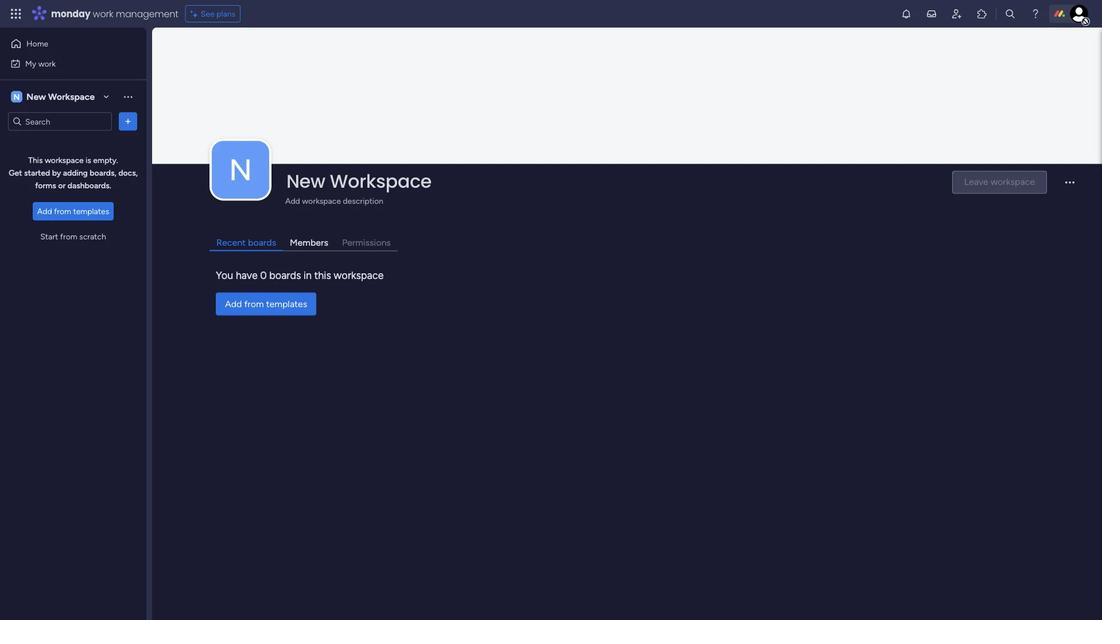 Task type: describe. For each thing, give the bounding box(es) containing it.
you
[[216, 269, 233, 282]]

this
[[314, 269, 331, 282]]

invite members image
[[952, 8, 963, 20]]

select product image
[[10, 8, 22, 20]]

have
[[236, 269, 258, 282]]

0 vertical spatial boards
[[248, 237, 276, 248]]

0 vertical spatial from
[[54, 206, 71, 216]]

1 vertical spatial templates
[[266, 299, 307, 310]]

2 vertical spatial workspace
[[334, 269, 384, 282]]

0 vertical spatial workspace
[[48, 91, 95, 102]]

docs,
[[118, 168, 138, 178]]

my work button
[[7, 54, 123, 73]]

plans
[[217, 9, 236, 19]]

apps image
[[977, 8, 988, 20]]

n button
[[212, 141, 269, 198]]

0
[[260, 269, 267, 282]]

work for monday
[[93, 7, 113, 20]]

start
[[40, 232, 58, 242]]

by
[[52, 168, 61, 178]]

members
[[290, 237, 329, 248]]

workspace options image
[[122, 91, 134, 102]]

boards,
[[90, 168, 116, 178]]

my
[[25, 59, 36, 68]]

gary orlando image
[[1071, 5, 1089, 23]]

1 horizontal spatial add
[[225, 299, 242, 310]]

forms
[[35, 181, 56, 190]]

notifications image
[[901, 8, 913, 20]]

home
[[26, 39, 48, 49]]

you have 0 boards in this workspace
[[216, 269, 384, 282]]

1 vertical spatial new
[[287, 168, 326, 194]]

options image
[[122, 116, 134, 127]]

dashboards.
[[68, 181, 111, 190]]

1 vertical spatial boards
[[269, 269, 301, 282]]

2 horizontal spatial add
[[285, 196, 300, 206]]

adding
[[63, 168, 88, 178]]

0 vertical spatial add from templates button
[[33, 202, 114, 221]]

in
[[304, 269, 312, 282]]

workspace selection element
[[11, 90, 96, 104]]



Task type: vqa. For each thing, say whether or not it's contained in the screenshot.
started
yes



Task type: locate. For each thing, give the bounding box(es) containing it.
0 horizontal spatial work
[[38, 59, 56, 68]]

1 horizontal spatial add from templates
[[225, 299, 307, 310]]

add up members
[[285, 196, 300, 206]]

inbox image
[[926, 8, 938, 20]]

1 vertical spatial workspace image
[[212, 141, 269, 198]]

add from templates for add from templates button to the top
[[37, 206, 109, 216]]

or
[[58, 181, 66, 190]]

1 horizontal spatial templates
[[266, 299, 307, 310]]

add workspace description
[[285, 196, 384, 206]]

this workspace is empty. get started by adding boards, docs, forms or dashboards.
[[9, 155, 138, 190]]

0 vertical spatial new workspace
[[26, 91, 95, 102]]

1 horizontal spatial n
[[229, 152, 252, 188]]

new workspace
[[26, 91, 95, 102], [287, 168, 432, 194]]

1 horizontal spatial new workspace
[[287, 168, 432, 194]]

new up add workspace description
[[287, 168, 326, 194]]

boards right 0
[[269, 269, 301, 282]]

1 vertical spatial add
[[37, 206, 52, 216]]

add from templates button up start from scratch button
[[33, 202, 114, 221]]

1 vertical spatial add from templates button
[[216, 293, 317, 316]]

workspace up description
[[330, 168, 432, 194]]

monday work management
[[51, 7, 178, 20]]

0 horizontal spatial new
[[26, 91, 46, 102]]

home button
[[7, 34, 123, 53]]

add from templates for add from templates button to the bottom
[[225, 299, 307, 310]]

boards
[[248, 237, 276, 248], [269, 269, 301, 282]]

add up the start
[[37, 206, 52, 216]]

add down 'you'
[[225, 299, 242, 310]]

add from templates button
[[33, 202, 114, 221], [216, 293, 317, 316]]

see plans
[[201, 9, 236, 19]]

templates
[[73, 206, 109, 216], [266, 299, 307, 310]]

2 vertical spatial from
[[244, 299, 264, 310]]

help image
[[1030, 8, 1042, 20]]

0 horizontal spatial add from templates
[[37, 206, 109, 216]]

1 vertical spatial add from templates
[[225, 299, 307, 310]]

0 horizontal spatial add
[[37, 206, 52, 216]]

0 vertical spatial n
[[14, 92, 20, 102]]

work inside button
[[38, 59, 56, 68]]

started
[[24, 168, 50, 178]]

1 vertical spatial from
[[60, 232, 77, 242]]

work right monday at the top
[[93, 7, 113, 20]]

from inside button
[[60, 232, 77, 242]]

0 horizontal spatial workspace image
[[11, 90, 22, 103]]

1 horizontal spatial new
[[287, 168, 326, 194]]

0 vertical spatial new
[[26, 91, 46, 102]]

workspace
[[48, 91, 95, 102], [330, 168, 432, 194]]

see plans button
[[185, 5, 241, 22]]

new workspace up search in workspace field
[[26, 91, 95, 102]]

v2 ellipsis image
[[1066, 182, 1075, 191]]

1 vertical spatial workspace
[[330, 168, 432, 194]]

is
[[86, 155, 91, 165]]

workspace for add
[[302, 196, 341, 206]]

n
[[14, 92, 20, 102], [229, 152, 252, 188]]

workspace up search in workspace field
[[48, 91, 95, 102]]

templates down you have 0 boards in this workspace
[[266, 299, 307, 310]]

new
[[26, 91, 46, 102], [287, 168, 326, 194]]

workspace up by
[[45, 155, 84, 165]]

add
[[285, 196, 300, 206], [37, 206, 52, 216], [225, 299, 242, 310]]

new workspace up description
[[287, 168, 432, 194]]

0 vertical spatial work
[[93, 7, 113, 20]]

1 vertical spatial new workspace
[[287, 168, 432, 194]]

1 horizontal spatial add from templates button
[[216, 293, 317, 316]]

start from scratch button
[[36, 227, 111, 246]]

recent
[[217, 237, 246, 248]]

add from templates down 0
[[225, 299, 307, 310]]

boards right recent
[[248, 237, 276, 248]]

start from scratch
[[40, 232, 106, 242]]

add from templates button down 0
[[216, 293, 317, 316]]

1 vertical spatial work
[[38, 59, 56, 68]]

search everything image
[[1005, 8, 1017, 20]]

work
[[93, 7, 113, 20], [38, 59, 56, 68]]

0 horizontal spatial add from templates button
[[33, 202, 114, 221]]

new inside workspace selection element
[[26, 91, 46, 102]]

0 horizontal spatial n
[[14, 92, 20, 102]]

from right the start
[[60, 232, 77, 242]]

workspace
[[45, 155, 84, 165], [302, 196, 341, 206], [334, 269, 384, 282]]

0 horizontal spatial templates
[[73, 206, 109, 216]]

workspace for this
[[45, 155, 84, 165]]

workspace down permissions
[[334, 269, 384, 282]]

workspace left description
[[302, 196, 341, 206]]

permissions
[[342, 237, 391, 248]]

1 horizontal spatial work
[[93, 7, 113, 20]]

1 vertical spatial n
[[229, 152, 252, 188]]

from
[[54, 206, 71, 216], [60, 232, 77, 242], [244, 299, 264, 310]]

work right my
[[38, 59, 56, 68]]

2 vertical spatial add
[[225, 299, 242, 310]]

0 vertical spatial workspace image
[[11, 90, 22, 103]]

workspace image
[[11, 90, 22, 103], [212, 141, 269, 198]]

templates up scratch
[[73, 206, 109, 216]]

my work
[[25, 59, 56, 68]]

this
[[28, 155, 43, 165]]

monday
[[51, 7, 90, 20]]

description
[[343, 196, 384, 206]]

1 horizontal spatial workspace image
[[212, 141, 269, 198]]

see
[[201, 9, 215, 19]]

New Workspace field
[[284, 168, 943, 194]]

empty.
[[93, 155, 118, 165]]

0 vertical spatial templates
[[73, 206, 109, 216]]

get
[[9, 168, 22, 178]]

0 horizontal spatial new workspace
[[26, 91, 95, 102]]

workspace inside this workspace is empty. get started by adding boards, docs, forms or dashboards.
[[45, 155, 84, 165]]

0 vertical spatial workspace
[[45, 155, 84, 165]]

1 vertical spatial workspace
[[302, 196, 341, 206]]

add from templates
[[37, 206, 109, 216], [225, 299, 307, 310]]

new down my work
[[26, 91, 46, 102]]

recent boards
[[217, 237, 276, 248]]

management
[[116, 7, 178, 20]]

0 vertical spatial add
[[285, 196, 300, 206]]

1 horizontal spatial workspace
[[330, 168, 432, 194]]

from down have
[[244, 299, 264, 310]]

0 vertical spatial add from templates
[[37, 206, 109, 216]]

new workspace inside workspace selection element
[[26, 91, 95, 102]]

work for my
[[38, 59, 56, 68]]

n inside dropdown button
[[229, 152, 252, 188]]

scratch
[[79, 232, 106, 242]]

Search in workspace field
[[24, 115, 96, 128]]

add from templates up start from scratch button
[[37, 206, 109, 216]]

from down or
[[54, 206, 71, 216]]

0 horizontal spatial workspace
[[48, 91, 95, 102]]



